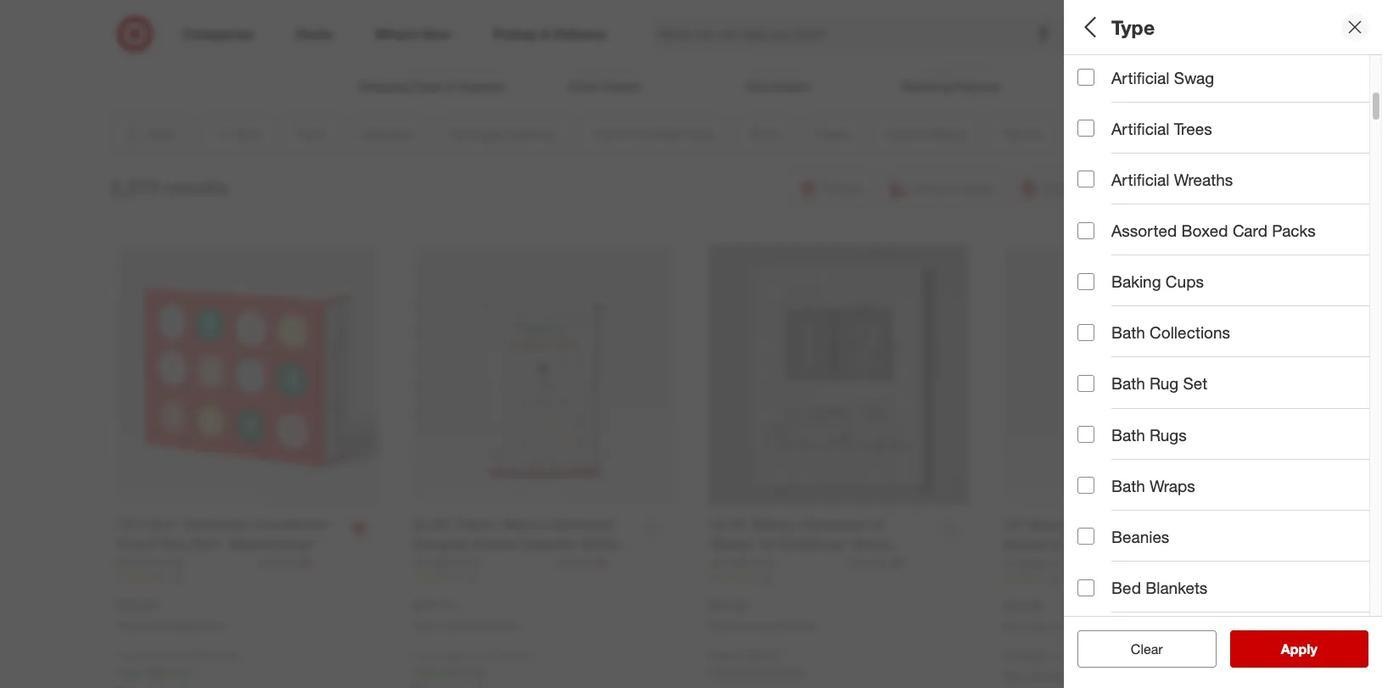 Task type: describe. For each thing, give the bounding box(es) containing it.
apply button
[[1230, 631, 1369, 668]]

bath rug set
[[1112, 374, 1208, 393]]

wrapping paper & supplies link
[[344, 0, 518, 95]]

bath for bath wraps
[[1112, 476, 1145, 495]]

cups
[[1166, 272, 1204, 291]]

free for 10
[[412, 665, 436, 679]]

What can we help you find? suggestions appear below search field
[[648, 15, 1068, 53]]

bath for bath rugs
[[1112, 425, 1145, 444]]

type for type
[[1112, 15, 1155, 39]]

$10.00 for 18
[[117, 596, 158, 613]]

purchased for 99
[[737, 619, 785, 632]]

search button
[[1056, 15, 1097, 56]]

search
[[1056, 27, 1097, 44]]

swag
[[1174, 68, 1214, 87]]

indoor outdoor use button
[[1078, 233, 1370, 293]]

1 vertical spatial available
[[1025, 669, 1072, 683]]

when for 8
[[1003, 620, 1030, 633]]

10
[[465, 572, 476, 584]]

clear all button
[[1078, 631, 1217, 668]]

globes
[[602, 79, 640, 93]]

assorted boxed card packs
[[1112, 221, 1316, 240]]

guest rating button
[[1078, 412, 1370, 471]]

2,373
[[111, 175, 160, 198]]

snow
[[569, 79, 599, 93]]

artificial for artificial trees
[[1112, 119, 1170, 138]]

18
[[170, 572, 181, 584]]

bed blankets
[[1112, 578, 1208, 597]]

$10.00 when purchased online for 10
[[412, 596, 520, 632]]

$35 for 10
[[485, 649, 501, 662]]

snow globes link
[[518, 0, 691, 95]]

only ships with $35 orders for 18
[[117, 649, 238, 662]]

snow globes
[[569, 79, 640, 93]]

fpo/apo button
[[1078, 590, 1370, 649]]

when for 10
[[412, 619, 439, 632]]

matching
[[902, 79, 952, 93]]

ankle
[[1078, 89, 1107, 103]]

collections
[[1150, 323, 1231, 342]]

all
[[1078, 15, 1101, 39]]

indoor
[[1078, 251, 1128, 270]]

bath for bath collections
[[1112, 323, 1145, 342]]

all
[[1158, 641, 1172, 658]]

artificial for artificial swag
[[1112, 68, 1170, 87]]

Bath Wraps checkbox
[[1078, 477, 1095, 494]]

guest
[[1078, 429, 1123, 449]]

when for 99
[[708, 619, 734, 632]]

boxed
[[1182, 221, 1228, 240]]

bed
[[1112, 578, 1141, 597]]

rating
[[1128, 429, 1178, 449]]

theme button
[[1078, 471, 1370, 530]]

use
[[1200, 251, 1230, 270]]

99
[[760, 572, 772, 584]]

indoor outdoor use
[[1078, 251, 1230, 270]]

2,373 results
[[111, 175, 228, 198]]

features button
[[1078, 115, 1370, 174]]

ships for 18
[[141, 649, 165, 662]]

free shipping * for 10
[[412, 665, 489, 679]]

free shipping * for 18
[[117, 665, 194, 679]]

all filters
[[1078, 15, 1159, 39]]

clear all
[[1123, 641, 1172, 658]]

$25.00
[[708, 596, 748, 613]]

see results button
[[1230, 631, 1369, 668]]

shipping for 10
[[439, 665, 485, 679]]

Artificial Swag checkbox
[[1078, 69, 1095, 86]]

apply
[[1281, 641, 1318, 658]]

Artificial Trees checkbox
[[1078, 120, 1095, 137]]

$10.00 for 10
[[412, 596, 453, 613]]

filters
[[1107, 15, 1159, 39]]

price
[[1078, 310, 1118, 330]]

with for 18
[[168, 649, 187, 662]]

trees
[[1174, 119, 1212, 138]]

type for type ankle socks
[[1078, 67, 1114, 86]]

rug
[[1150, 374, 1179, 393]]

artificial trees
[[1112, 119, 1212, 138]]

supplies
[[458, 79, 504, 93]]

color button
[[1078, 530, 1370, 590]]

when for 18
[[117, 619, 144, 632]]

wreaths
[[1174, 170, 1233, 189]]

$15.00 when purchased online
[[1003, 597, 1111, 633]]

wrapping paper & supplies
[[358, 79, 504, 93]]

shipping not available not available at
[[1003, 648, 1120, 683]]

8 link
[[1003, 572, 1265, 586]]

guest rating
[[1078, 429, 1178, 449]]

artificial wreaths
[[1112, 170, 1233, 189]]

outdoor
[[1132, 251, 1195, 270]]

not
[[1003, 669, 1022, 683]]

bath collections
[[1112, 323, 1231, 342]]

online for 18
[[198, 619, 225, 632]]

quantity
[[1148, 191, 1214, 211]]

orders for 18
[[209, 649, 238, 662]]

99 link
[[708, 571, 969, 585]]



Task type: vqa. For each thing, say whether or not it's contained in the screenshot.
purchased in $15.00 When purchased online
yes



Task type: locate. For each thing, give the bounding box(es) containing it.
2 free shipping * from the left
[[412, 665, 489, 679]]

purchased for 8
[[1032, 620, 1081, 633]]

type right all
[[1112, 15, 1155, 39]]

type dialog
[[1064, 0, 1382, 688]]

1 horizontal spatial shipping
[[439, 665, 485, 679]]

$15.00
[[1003, 597, 1044, 614]]

Bath Rugs checkbox
[[1078, 426, 1095, 443]]

only ships with $35 orders for 10
[[412, 649, 533, 662]]

bath rugs
[[1112, 425, 1187, 444]]

exclusions apply. link
[[712, 665, 804, 679]]

2 clear from the left
[[1131, 641, 1163, 658]]

see
[[1263, 641, 1288, 658]]

online for 99
[[788, 619, 816, 632]]

1 horizontal spatial only ships with $35 orders
[[412, 649, 533, 662]]

purchased up free shipping * * exclusions apply.
[[737, 619, 785, 632]]

assorted
[[1112, 221, 1177, 240]]

ships
[[141, 649, 165, 662], [436, 649, 460, 662]]

packs
[[1272, 221, 1316, 240]]

2 horizontal spatial shipping
[[735, 647, 780, 662]]

1 horizontal spatial with
[[463, 649, 482, 662]]

online down bed blankets checkbox
[[1084, 620, 1111, 633]]

$10.00 when purchased online for 18
[[117, 596, 225, 632]]

results right 2,373
[[165, 175, 228, 198]]

beanies
[[1112, 527, 1170, 546]]

1 $35 from the left
[[189, 649, 206, 662]]

type up ankle
[[1078, 67, 1114, 86]]

$10.00 when purchased online
[[117, 596, 225, 632], [412, 596, 520, 632]]

type inside type dialog
[[1112, 15, 1155, 39]]

1 horizontal spatial only
[[412, 649, 433, 662]]

0 vertical spatial results
[[165, 175, 228, 198]]

0 horizontal spatial only
[[117, 649, 138, 662]]

2 bath from the top
[[1112, 374, 1145, 393]]

1 vertical spatial results
[[1292, 641, 1335, 658]]

$35
[[189, 649, 206, 662], [485, 649, 501, 662]]

orders for 10
[[504, 649, 533, 662]]

1 horizontal spatial available
[[1074, 648, 1120, 662]]

purchased inside $15.00 when purchased online
[[1032, 620, 1081, 633]]

matching pajamas
[[902, 79, 1000, 93]]

1 horizontal spatial free shipping *
[[412, 665, 489, 679]]

$35 for 18
[[189, 649, 206, 662]]

artificial up socks
[[1112, 68, 1170, 87]]

4 bath from the top
[[1112, 476, 1145, 495]]

clear for clear all
[[1123, 641, 1155, 658]]

1 free shipping * from the left
[[117, 665, 194, 679]]

package
[[1078, 191, 1144, 211]]

only ships with $35 orders down 18
[[117, 649, 238, 662]]

features
[[1078, 132, 1144, 152]]

0 horizontal spatial free shipping *
[[117, 665, 194, 679]]

clear for clear
[[1131, 641, 1163, 658]]

paper
[[412, 79, 444, 93]]

clear left all
[[1123, 641, 1155, 658]]

Bath Collections checkbox
[[1078, 324, 1095, 341]]

Baking Cups checkbox
[[1078, 273, 1095, 290]]

with for 10
[[463, 649, 482, 662]]

online inside $25.00 when purchased online
[[788, 619, 816, 632]]

2 only ships with $35 orders from the left
[[412, 649, 533, 662]]

matching pajamas link
[[865, 0, 1038, 95]]

Bed Blankets checkbox
[[1078, 579, 1095, 596]]

only ships with $35 orders down 10
[[412, 649, 533, 662]]

Bath Rug Set checkbox
[[1078, 375, 1095, 392]]

1 horizontal spatial $10.00
[[412, 596, 453, 613]]

2 artificial from the top
[[1112, 119, 1170, 138]]

socks
[[1111, 89, 1144, 103]]

1 clear from the left
[[1123, 641, 1155, 658]]

1 horizontal spatial $35
[[485, 649, 501, 662]]

0 horizontal spatial orders
[[209, 649, 238, 662]]

deals
[[1078, 370, 1121, 389]]

artificial for artificial wreaths
[[1112, 170, 1170, 189]]

0 horizontal spatial with
[[168, 649, 187, 662]]

artificial up package quantity
[[1112, 170, 1170, 189]]

clear
[[1123, 641, 1155, 658], [1131, 641, 1163, 658]]

3 bath from the top
[[1112, 425, 1145, 444]]

1 only ships with $35 orders from the left
[[117, 649, 238, 662]]

1 artificial from the top
[[1112, 68, 1170, 87]]

purchased for 18
[[146, 619, 195, 632]]

1 horizontal spatial orders
[[504, 649, 533, 662]]

0 horizontal spatial only ships with $35 orders
[[117, 649, 238, 662]]

online for 8
[[1084, 620, 1111, 633]]

purchased inside $25.00 when purchased online
[[737, 619, 785, 632]]

0 vertical spatial available
[[1074, 648, 1120, 662]]

2 with from the left
[[463, 649, 482, 662]]

ships for 10
[[436, 649, 460, 662]]

10 link
[[412, 571, 674, 585]]

all filters dialog
[[1064, 0, 1382, 688]]

0 horizontal spatial available
[[1025, 669, 1072, 683]]

nutcrackers
[[746, 79, 810, 93]]

orders down the 10 link at the bottom left of the page
[[504, 649, 533, 662]]

deals button
[[1078, 352, 1370, 412]]

card
[[1233, 221, 1268, 240]]

8
[[1056, 573, 1061, 585]]

type ankle socks
[[1078, 67, 1144, 103]]

2 vertical spatial artificial
[[1112, 170, 1170, 189]]

color
[[1078, 548, 1120, 567]]

bath wraps
[[1112, 476, 1195, 495]]

purchased for 10
[[442, 619, 490, 632]]

with
[[168, 649, 187, 662], [463, 649, 482, 662]]

free
[[708, 647, 731, 662], [117, 665, 141, 679], [412, 665, 436, 679]]

1 horizontal spatial results
[[1292, 641, 1335, 658]]

clear inside button
[[1123, 641, 1155, 658]]

orders down the 18 link
[[209, 649, 238, 662]]

rugs
[[1150, 425, 1187, 444]]

0 horizontal spatial $10.00 when purchased online
[[117, 596, 225, 632]]

2 only from the left
[[412, 649, 433, 662]]

with down 18
[[168, 649, 187, 662]]

results for see results
[[1292, 641, 1335, 658]]

online down the 18 link
[[198, 619, 225, 632]]

bath right bath wraps checkbox
[[1112, 476, 1145, 495]]

2 $10.00 from the left
[[412, 596, 453, 613]]

set
[[1183, 374, 1208, 393]]

shipping inside free shipping * * exclusions apply.
[[735, 647, 780, 662]]

baking
[[1112, 272, 1161, 291]]

0 horizontal spatial $10.00
[[117, 596, 158, 613]]

bath right bath collections option
[[1112, 323, 1145, 342]]

free shipping *
[[117, 665, 194, 679], [412, 665, 489, 679]]

type inside the type ankle socks
[[1078, 67, 1114, 86]]

exclusions
[[712, 665, 769, 679]]

only for 10
[[412, 649, 433, 662]]

results right "see"
[[1292, 641, 1335, 658]]

purchased down 10
[[442, 619, 490, 632]]

2 $35 from the left
[[485, 649, 501, 662]]

bath for bath rug set
[[1112, 374, 1145, 393]]

results inside "button"
[[1292, 641, 1335, 658]]

2 ships from the left
[[436, 649, 460, 662]]

1 horizontal spatial $10.00 when purchased online
[[412, 596, 520, 632]]

Beanies checkbox
[[1078, 528, 1095, 545]]

0 horizontal spatial shipping
[[144, 665, 189, 679]]

available down "not"
[[1025, 669, 1072, 683]]

3 artificial from the top
[[1112, 170, 1170, 189]]

shipping
[[1003, 648, 1050, 662]]

clear button
[[1078, 631, 1217, 668]]

0 vertical spatial type
[[1112, 15, 1155, 39]]

*
[[780, 647, 784, 662], [708, 665, 712, 679], [189, 665, 194, 679], [485, 665, 489, 679]]

nutcrackers link
[[691, 0, 865, 95]]

$10.00 when purchased online down 10
[[412, 596, 520, 632]]

fpo/apo
[[1078, 607, 1151, 627]]

bath left rug
[[1112, 374, 1145, 393]]

0 horizontal spatial results
[[165, 175, 228, 198]]

$25.00 when purchased online
[[708, 596, 816, 632]]

1 horizontal spatial ships
[[436, 649, 460, 662]]

0 horizontal spatial free
[[117, 665, 141, 679]]

1 with from the left
[[168, 649, 187, 662]]

free inside free shipping * * exclusions apply.
[[708, 647, 731, 662]]

0 horizontal spatial ships
[[141, 649, 165, 662]]

package quantity
[[1078, 191, 1214, 211]]

price button
[[1078, 293, 1370, 352]]

1 vertical spatial artificial
[[1112, 119, 1170, 138]]

1 horizontal spatial free
[[412, 665, 436, 679]]

see results
[[1263, 641, 1335, 658]]

free for 18
[[117, 665, 141, 679]]

purchased up "not"
[[1032, 620, 1081, 633]]

2 horizontal spatial free
[[708, 647, 731, 662]]

with down 10
[[463, 649, 482, 662]]

wrapping
[[358, 79, 409, 93]]

when
[[117, 619, 144, 632], [412, 619, 439, 632], [708, 619, 734, 632], [1003, 620, 1030, 633]]

package quantity button
[[1078, 174, 1370, 233]]

artificial swag
[[1112, 68, 1214, 87]]

online down the 10 link at the bottom left of the page
[[493, 619, 520, 632]]

results for 2,373 results
[[165, 175, 228, 198]]

1 $10.00 from the left
[[117, 596, 158, 613]]

18 link
[[117, 571, 378, 585]]

shipping for 18
[[144, 665, 189, 679]]

2 $10.00 when purchased online from the left
[[412, 596, 520, 632]]

purchased down 18
[[146, 619, 195, 632]]

blankets
[[1146, 578, 1208, 597]]

apply.
[[772, 665, 804, 679]]

at
[[1075, 669, 1085, 683]]

online up apply.
[[788, 619, 816, 632]]

artificial down socks
[[1112, 119, 1170, 138]]

0 vertical spatial artificial
[[1112, 68, 1170, 87]]

0 horizontal spatial $35
[[189, 649, 206, 662]]

1 bath from the top
[[1112, 323, 1145, 342]]

only ships with $35 orders
[[117, 649, 238, 662], [412, 649, 533, 662]]

1 ships from the left
[[141, 649, 165, 662]]

available up the at
[[1074, 648, 1120, 662]]

wraps
[[1150, 476, 1195, 495]]

$10.00 when purchased online down 18
[[117, 596, 225, 632]]

only
[[117, 649, 138, 662], [412, 649, 433, 662]]

Assorted Boxed Card Packs checkbox
[[1078, 222, 1095, 239]]

when inside $25.00 when purchased online
[[708, 619, 734, 632]]

1 orders from the left
[[209, 649, 238, 662]]

purchased
[[146, 619, 195, 632], [442, 619, 490, 632], [737, 619, 785, 632], [1032, 620, 1081, 633]]

when inside $15.00 when purchased online
[[1003, 620, 1030, 633]]

&
[[447, 79, 455, 93]]

pajamas
[[955, 79, 1000, 93]]

free shipping * * exclusions apply.
[[708, 647, 804, 679]]

clear inside 'button'
[[1131, 641, 1163, 658]]

theme
[[1078, 488, 1130, 508]]

online inside $15.00 when purchased online
[[1084, 620, 1111, 633]]

clear down fpo/apo
[[1131, 641, 1163, 658]]

Artificial Wreaths checkbox
[[1078, 171, 1095, 188]]

online
[[198, 619, 225, 632], [493, 619, 520, 632], [788, 619, 816, 632], [1084, 620, 1111, 633]]

1 $10.00 when purchased online from the left
[[117, 596, 225, 632]]

1 vertical spatial type
[[1078, 67, 1114, 86]]

not
[[1053, 648, 1071, 662]]

baking cups
[[1112, 272, 1204, 291]]

only for 18
[[117, 649, 138, 662]]

2 orders from the left
[[504, 649, 533, 662]]

type
[[1112, 15, 1155, 39], [1078, 67, 1114, 86]]

bath left 'rugs'
[[1112, 425, 1145, 444]]

1 only from the left
[[117, 649, 138, 662]]

online for 10
[[493, 619, 520, 632]]



